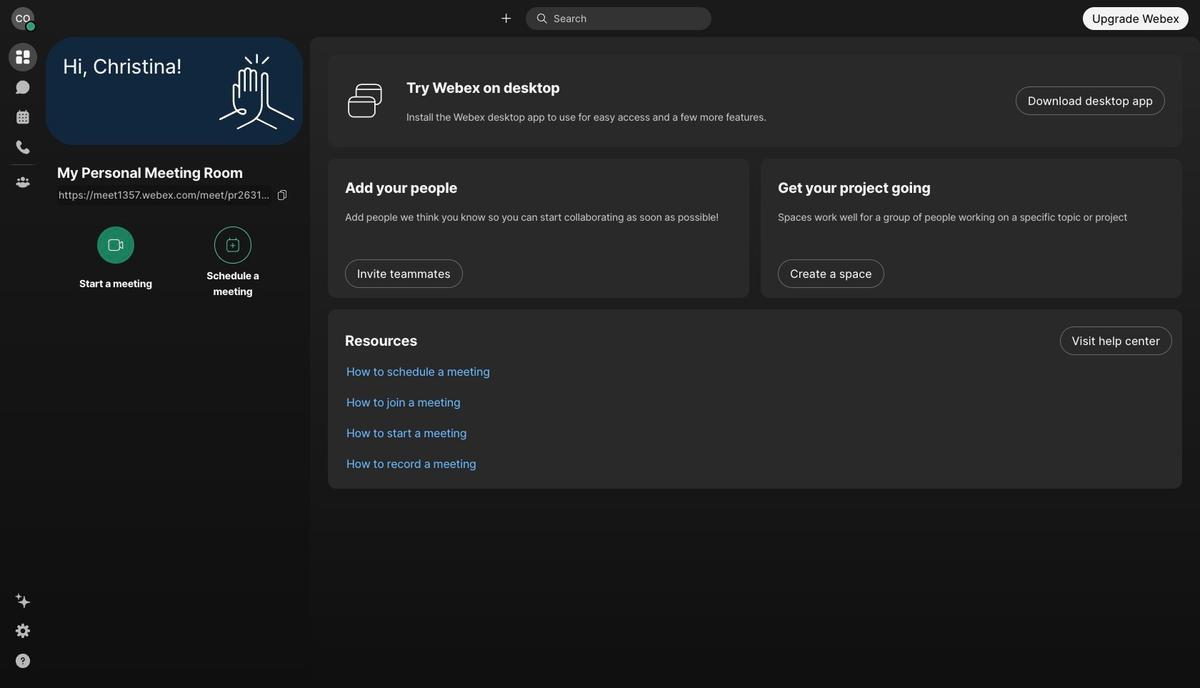 Task type: locate. For each thing, give the bounding box(es) containing it.
2 list item from the top
[[335, 356, 1183, 387]]

list item
[[335, 325, 1183, 356], [335, 356, 1183, 387], [335, 387, 1183, 417], [335, 417, 1183, 448], [335, 448, 1183, 479]]

1 list item from the top
[[335, 325, 1183, 356]]

None text field
[[57, 185, 272, 205]]

navigation
[[0, 37, 46, 688]]

two hands high fiving image
[[214, 48, 299, 134]]



Task type: vqa. For each thing, say whether or not it's contained in the screenshot.
camera_28 icon
no



Task type: describe. For each thing, give the bounding box(es) containing it.
4 list item from the top
[[335, 417, 1183, 448]]

5 list item from the top
[[335, 448, 1183, 479]]

webex tab list
[[9, 43, 37, 196]]

3 list item from the top
[[335, 387, 1183, 417]]



